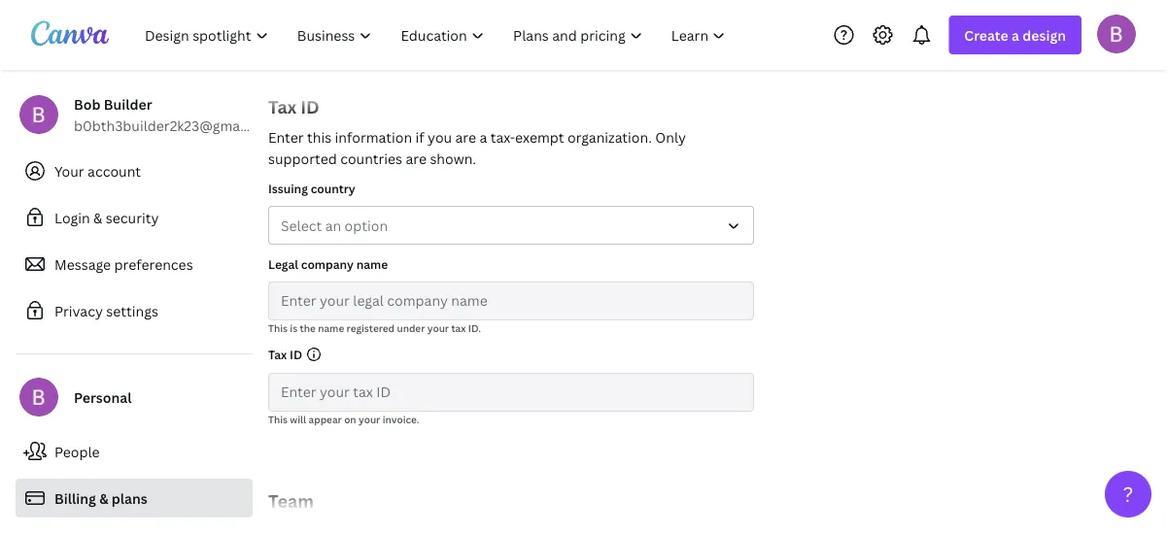 Task type: describe. For each thing, give the bounding box(es) containing it.
team
[[268, 490, 314, 513]]

people link
[[16, 433, 253, 472]]

option
[[345, 216, 388, 235]]

privacy settings link
[[16, 292, 253, 331]]

billing
[[54, 490, 96, 508]]

1 vertical spatial are
[[406, 149, 427, 168]]

Enter your tax ID text field
[[281, 374, 742, 411]]

a inside "create a design" "dropdown button"
[[1012, 26, 1020, 44]]

bob builder b0bth3builder2k23@gmail.com
[[74, 95, 280, 135]]

& for login
[[93, 209, 102, 227]]

privacy settings
[[54, 302, 158, 320]]

?
[[1124, 481, 1134, 509]]

the
[[300, 322, 316, 335]]

a inside tax id enter this information if you are a tax-exempt organization. only supported countries are shown.
[[480, 128, 487, 146]]

issuing
[[268, 180, 308, 196]]

shown.
[[430, 149, 477, 168]]

tax id enter this information if you are a tax-exempt organization. only supported countries are shown.
[[268, 95, 687, 168]]

0 vertical spatial are
[[456, 128, 476, 146]]

account
[[88, 162, 141, 180]]

Enter your legal company name text field
[[281, 283, 742, 320]]

this will appear on your invoice.
[[268, 413, 420, 426]]

tax for tax id enter this information if you are a tax-exempt organization. only supported countries are shown.
[[268, 95, 297, 119]]

is
[[290, 322, 298, 335]]

id for tax id enter this information if you are a tax-exempt organization. only supported countries are shown.
[[301, 95, 320, 119]]

billing & plans link
[[16, 479, 253, 518]]

message preferences link
[[16, 245, 253, 284]]

this for this will appear on your invoice.
[[268, 413, 288, 426]]

settings
[[106, 302, 158, 320]]

enter
[[268, 128, 304, 146]]

login & security
[[54, 209, 159, 227]]

this is the name registered under your tax id.
[[268, 322, 481, 335]]

exempt
[[515, 128, 565, 146]]

id.
[[468, 322, 481, 335]]

personal
[[74, 388, 132, 407]]

tax id
[[268, 347, 302, 363]]

message
[[54, 255, 111, 274]]

information
[[335, 128, 412, 146]]

invoice.
[[383, 413, 420, 426]]

select
[[281, 216, 322, 235]]

create a design
[[965, 26, 1067, 44]]



Task type: vqa. For each thing, say whether or not it's contained in the screenshot.
Credit Button
no



Task type: locate. For each thing, give the bounding box(es) containing it.
1 vertical spatial your
[[359, 413, 381, 426]]

you
[[428, 128, 452, 146]]

0 vertical spatial &
[[93, 209, 102, 227]]

your
[[428, 322, 449, 335], [359, 413, 381, 426]]

2 tax from the top
[[268, 347, 287, 363]]

0 vertical spatial a
[[1012, 26, 1020, 44]]

& inside login & security link
[[93, 209, 102, 227]]

1 tax from the top
[[268, 95, 297, 119]]

? button
[[1106, 472, 1152, 518]]

1 horizontal spatial name
[[357, 256, 388, 272]]

1 vertical spatial &
[[99, 490, 108, 508]]

privacy
[[54, 302, 103, 320]]

bob
[[74, 95, 101, 113]]

countries
[[340, 149, 403, 168]]

on
[[344, 413, 357, 426]]

id inside tax id enter this information if you are a tax-exempt organization. only supported countries are shown.
[[301, 95, 320, 119]]

legal
[[268, 256, 298, 272]]

top level navigation element
[[132, 16, 742, 54]]

create
[[965, 26, 1009, 44]]

this
[[268, 322, 288, 335], [268, 413, 288, 426]]

id
[[301, 95, 320, 119], [290, 347, 302, 363]]

1 vertical spatial a
[[480, 128, 487, 146]]

Select an option button
[[268, 206, 755, 245]]

if
[[416, 128, 425, 146]]

this left will
[[268, 413, 288, 426]]

tax-
[[491, 128, 515, 146]]

id for tax id
[[290, 347, 302, 363]]

a left design
[[1012, 26, 1020, 44]]

login & security link
[[16, 198, 253, 237]]

message preferences
[[54, 255, 193, 274]]

name
[[357, 256, 388, 272], [318, 322, 344, 335]]

&
[[93, 209, 102, 227], [99, 490, 108, 508]]

1 vertical spatial name
[[318, 322, 344, 335]]

will
[[290, 413, 306, 426]]

your account
[[54, 162, 141, 180]]

under
[[397, 322, 425, 335]]

& left plans
[[99, 490, 108, 508]]

create a design button
[[949, 16, 1082, 54]]

are
[[456, 128, 476, 146], [406, 149, 427, 168]]

1 vertical spatial id
[[290, 347, 302, 363]]

1 vertical spatial tax
[[268, 347, 287, 363]]

a
[[1012, 26, 1020, 44], [480, 128, 487, 146]]

1 this from the top
[[268, 322, 288, 335]]

builder
[[104, 95, 152, 113]]

0 horizontal spatial your
[[359, 413, 381, 426]]

1 horizontal spatial a
[[1012, 26, 1020, 44]]

supported
[[268, 149, 337, 168]]

are down if
[[406, 149, 427, 168]]

b0bth3builder2k23@gmail.com
[[74, 116, 280, 135]]

0 vertical spatial this
[[268, 322, 288, 335]]

1 horizontal spatial your
[[428, 322, 449, 335]]

company
[[301, 256, 354, 272]]

people
[[54, 443, 100, 461]]

login
[[54, 209, 90, 227]]

issuing country
[[268, 180, 356, 196]]

1 horizontal spatial are
[[456, 128, 476, 146]]

name down the option at the top of the page
[[357, 256, 388, 272]]

security
[[106, 209, 159, 227]]

0 vertical spatial id
[[301, 95, 320, 119]]

tax
[[268, 95, 297, 119], [268, 347, 287, 363]]

0 vertical spatial tax
[[268, 95, 297, 119]]

& right login
[[93, 209, 102, 227]]

select an option
[[281, 216, 388, 235]]

0 horizontal spatial are
[[406, 149, 427, 168]]

id down is
[[290, 347, 302, 363]]

your left 'tax'
[[428, 322, 449, 335]]

an
[[325, 216, 341, 235]]

your account link
[[16, 152, 253, 191]]

this
[[307, 128, 332, 146]]

only
[[656, 128, 687, 146]]

1 vertical spatial this
[[268, 413, 288, 426]]

a left tax- at the top left
[[480, 128, 487, 146]]

id up this
[[301, 95, 320, 119]]

legal company name
[[268, 256, 388, 272]]

name right the
[[318, 322, 344, 335]]

0 horizontal spatial a
[[480, 128, 487, 146]]

tax for tax id
[[268, 347, 287, 363]]

organization.
[[568, 128, 652, 146]]

0 horizontal spatial name
[[318, 322, 344, 335]]

0 vertical spatial your
[[428, 322, 449, 335]]

preferences
[[114, 255, 193, 274]]

plans
[[112, 490, 148, 508]]

your right on
[[359, 413, 381, 426]]

this for this is the name registered under your tax id.
[[268, 322, 288, 335]]

design
[[1023, 26, 1067, 44]]

bob builder image
[[1098, 14, 1137, 53]]

tax
[[452, 322, 466, 335]]

your
[[54, 162, 84, 180]]

2 this from the top
[[268, 413, 288, 426]]

& inside billing & plans link
[[99, 490, 108, 508]]

are up 'shown.'
[[456, 128, 476, 146]]

& for billing
[[99, 490, 108, 508]]

billing & plans
[[54, 490, 148, 508]]

country
[[311, 180, 356, 196]]

registered
[[347, 322, 395, 335]]

appear
[[309, 413, 342, 426]]

0 vertical spatial name
[[357, 256, 388, 272]]

tax inside tax id enter this information if you are a tax-exempt organization. only supported countries are shown.
[[268, 95, 297, 119]]

this left is
[[268, 322, 288, 335]]



